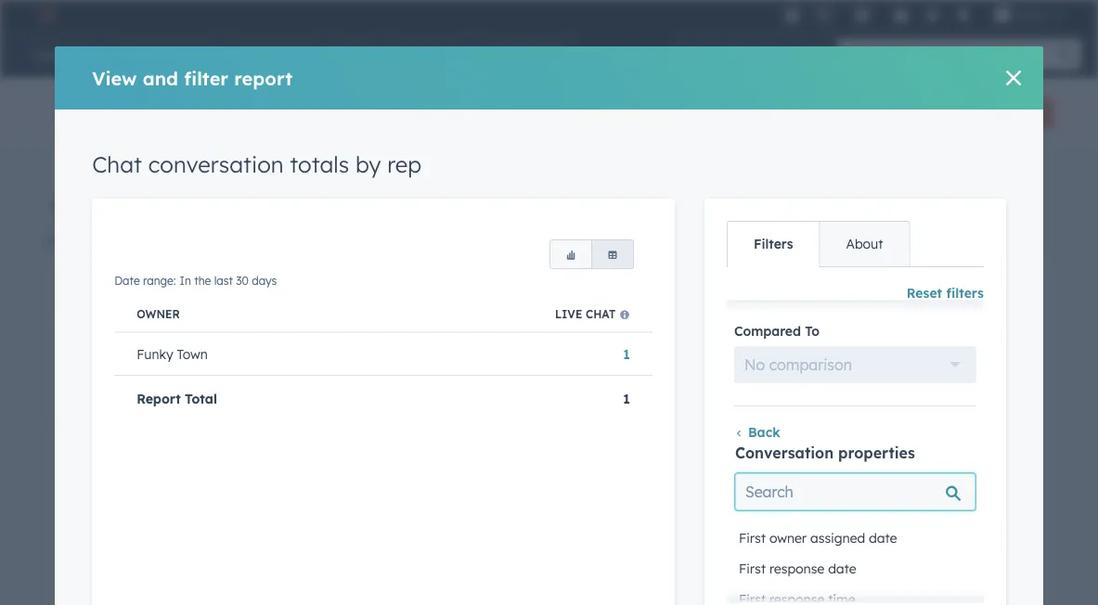 Task type: describe. For each thing, give the bounding box(es) containing it.
create dashboard
[[656, 106, 751, 120]]

conversations inside button
[[895, 330, 994, 344]]

chat for chat conversation average first response time by rep date range:
[[56, 442, 91, 461]]

the inside chat conversation totals by rep dialog
[[194, 274, 211, 288]]

last inside chat conversation totals by rep dialog
[[214, 274, 233, 288]]

range: inside chat conversation average first response time by rep date range:
[[84, 467, 117, 481]]

date inside chat conversation totals by rep date range: in the last 30 days
[[56, 297, 81, 311]]

beta
[[822, 197, 847, 208]]

count of conversations
[[833, 330, 994, 344]]

date range: in the last 30 days
[[114, 274, 277, 288]]

date inside chat conversation average first response time by rep date range:
[[56, 467, 81, 481]]

dashboard filters button
[[674, 191, 807, 215]]

report inside chat conversation totals by rep dialog
[[234, 67, 292, 90]]

the for chat conversation totals by url
[[645, 297, 662, 311]]

group inside chat conversation totals by rep dialog
[[550, 240, 634, 270]]

conversations for owner
[[86, 189, 166, 203]]

search image
[[1059, 48, 1072, 61]]

range: inside chat conversation totals by url date range: in the last 30 days
[[594, 297, 627, 311]]

count
[[833, 330, 873, 344]]

response inside chat conversation average first response time by rep date range:
[[297, 442, 363, 461]]

filters for dashboard filters
[[769, 194, 807, 210]]

actions button
[[778, 98, 859, 128]]

days for chat conversation totals by url
[[703, 297, 728, 311]]

totals for chat conversation totals by rep date range: in the last 30 days
[[196, 273, 239, 291]]

response inside conversations agent first response time
[[384, 203, 434, 217]]

search button
[[1050, 39, 1082, 71]]

calling icon button
[[808, 3, 839, 27]]

test-url
[[588, 369, 631, 385]]

settings link
[[921, 5, 944, 25]]

conversations close date
[[500, 189, 579, 217]]

filters link
[[728, 222, 819, 267]]

owner inside conversations owner
[[86, 203, 123, 217]]

upgrade image
[[784, 8, 801, 25]]

1 vertical spatial date
[[869, 531, 897, 547]]

no comparison
[[745, 357, 852, 375]]

chat conversation totals by url date range: in the last 30 days
[[565, 273, 806, 311]]

back button
[[734, 425, 781, 442]]

conversation for chat conversation totals by rep
[[148, 151, 284, 179]]

conversations for thread
[[204, 189, 283, 203]]

marketplaces button
[[843, 0, 882, 30]]

add report button
[[955, 98, 1054, 128]]

count of conversations button
[[732, 315, 1044, 356]]

dashboard
[[694, 106, 751, 120]]

chat for chat conversation totals by rep
[[92, 151, 142, 179]]

funky
[[1015, 7, 1046, 22]]

chat conversation totals by url element
[[554, 260, 1055, 591]]

first inside conversations agent first response time
[[358, 203, 380, 217]]

chat conversation average first response time by rep date range:
[[56, 442, 453, 481]]

chat for chat overview
[[69, 101, 112, 124]]

filters
[[754, 236, 793, 253]]

comparison
[[769, 357, 852, 375]]

hubspot image
[[33, 4, 56, 26]]

actions
[[794, 106, 832, 120]]

share
[[886, 106, 916, 120]]

conversation for chat conversation totals by url date range: in the last 30 days
[[605, 273, 702, 291]]

1 button
[[623, 346, 630, 363]]

Search HubSpot search field
[[838, 39, 1065, 71]]

report total
[[137, 391, 217, 408]]

last for chat conversation totals by rep
[[156, 297, 174, 311]]

chat conversation totals by rep date range: in the last 30 days
[[56, 273, 291, 311]]

source url
[[588, 330, 660, 344]]

close
[[500, 203, 530, 217]]

manage
[[45, 233, 97, 249]]

create
[[656, 106, 691, 120]]

first owner assigned date
[[739, 531, 897, 547]]

add report
[[970, 106, 1027, 120]]

first owner assigned date button
[[735, 524, 976, 555]]

time inside chat conversation average first response time by rep date range:
[[368, 442, 401, 461]]

reset
[[907, 286, 943, 302]]

date for first response date
[[828, 562, 857, 578]]

30 inside chat conversation totals by rep dialog
[[236, 274, 249, 288]]

total
[[185, 391, 217, 408]]

2 1 from the top
[[623, 391, 630, 408]]

conversations owner
[[86, 189, 166, 217]]

chat conversation totals by rep element
[[45, 260, 545, 421]]

to
[[805, 324, 820, 340]]

first response date button
[[735, 554, 976, 585]]

interactive chart image for response
[[56, 485, 534, 605]]

upgrade link
[[781, 5, 804, 25]]

totals for chat conversation totals by rep
[[290, 151, 349, 179]]

filters for reset filters
[[947, 286, 984, 302]]

in inside chat conversation totals by rep dialog
[[180, 274, 191, 288]]

totals for chat conversation totals by url date range: in the last 30 days
[[706, 273, 748, 291]]

about
[[846, 236, 883, 253]]

response inside button
[[770, 562, 825, 578]]

view
[[92, 67, 137, 90]]

notifications image
[[955, 8, 972, 25]]

settings image
[[924, 8, 941, 25]]

properties
[[839, 445, 915, 463]]

range: inside chat conversation totals by rep dialog
[[143, 274, 176, 288]]

dashboards
[[101, 233, 178, 249]]

create dashboard button
[[640, 98, 767, 128]]

first response date
[[739, 562, 857, 578]]

conversations thread id
[[204, 189, 283, 217]]

chat overview button
[[69, 99, 231, 126]]

30 for chat conversation totals by url
[[687, 297, 700, 311]]

back
[[748, 425, 781, 442]]

filter
[[184, 67, 229, 90]]

thread
[[204, 203, 244, 217]]

first inside chat conversation average first response time by rep date range:
[[262, 442, 292, 461]]

chat for chat conversation totals by url date range: in the last 30 days
[[565, 273, 600, 291]]

interactive chart image for rep
[[56, 315, 534, 409]]

test-
[[588, 369, 616, 385]]

live chat
[[555, 307, 616, 321]]

30 for chat conversation totals by rep
[[177, 297, 190, 311]]

last for chat conversation totals by url
[[665, 297, 684, 311]]

conversation for chat conversation totals by rep date range: in the last 30 days
[[95, 273, 192, 291]]

funky town
[[137, 346, 208, 363]]

by for chat conversation totals by rep date range: in the last 30 days
[[243, 273, 261, 291]]

Search search field
[[735, 475, 976, 512]]

add
[[970, 106, 991, 120]]

chat conversation average time to close by rep element
[[554, 600, 1055, 605]]

and
[[143, 67, 178, 90]]



Task type: locate. For each thing, give the bounding box(es) containing it.
0 horizontal spatial rep
[[266, 273, 291, 291]]

1 horizontal spatial response
[[384, 203, 434, 217]]

url for test-url
[[616, 369, 631, 385]]

date
[[114, 274, 140, 288], [56, 297, 81, 311], [565, 297, 591, 311], [56, 467, 81, 481]]

town
[[177, 346, 208, 363]]

0 horizontal spatial totals
[[196, 273, 239, 291]]

report right filter
[[234, 67, 292, 90]]

1 vertical spatial owner
[[137, 307, 180, 321]]

1 down source url
[[623, 346, 630, 363]]

2 horizontal spatial response
[[770, 562, 825, 578]]

0 horizontal spatial days
[[193, 297, 218, 311]]

conversation
[[735, 445, 834, 463]]

1 vertical spatial response
[[297, 442, 363, 461]]

close image
[[1006, 71, 1021, 86]]

date up first response date button
[[869, 531, 897, 547]]

totals down filters "link" on the right top of the page
[[706, 273, 748, 291]]

range:
[[143, 274, 176, 288], [84, 297, 117, 311], [594, 297, 627, 311], [84, 467, 117, 481]]

1 horizontal spatial days
[[252, 274, 277, 288]]

date inside chat conversation totals by url date range: in the last 30 days
[[565, 297, 591, 311]]

conversations for close
[[500, 189, 579, 203]]

0 vertical spatial interactive chart image
[[56, 315, 534, 409]]

2 horizontal spatial totals
[[706, 273, 748, 291]]

in up source url
[[631, 297, 642, 311]]

0 horizontal spatial date
[[533, 203, 559, 217]]

interactive chart image
[[56, 315, 534, 409], [56, 485, 534, 605]]

average
[[196, 442, 258, 461]]

source
[[588, 330, 634, 344]]

dashboard
[[694, 194, 765, 210]]

conversation down report at the bottom
[[95, 442, 192, 461]]

url down 1 button
[[616, 369, 631, 385]]

last inside chat conversation totals by url date range: in the last 30 days
[[665, 297, 684, 311]]

2 horizontal spatial last
[[665, 297, 684, 311]]

of
[[876, 330, 892, 344]]

chat overview
[[69, 101, 206, 124]]

rep inside chat conversation average first response time by rep date range:
[[428, 442, 453, 461]]

filters up the filters
[[769, 194, 807, 210]]

1 horizontal spatial totals
[[290, 151, 349, 179]]

2 vertical spatial response
[[770, 562, 825, 578]]

chat overview banner
[[45, 93, 1054, 128]]

chat inside "popup button"
[[69, 101, 112, 124]]

notifications button
[[948, 0, 979, 30]]

chat conversation average first response time by rep element
[[45, 430, 545, 605]]

url for source url
[[637, 330, 660, 344]]

1 vertical spatial first
[[739, 562, 766, 578]]

0 horizontal spatial report
[[234, 67, 292, 90]]

conversation inside chat conversation totals by rep date range: in the last 30 days
[[95, 273, 192, 291]]

rep for chat conversation totals by rep date range: in the last 30 days
[[266, 273, 291, 291]]

row group
[[735, 119, 976, 605]]

1 vertical spatial 1
[[623, 391, 630, 408]]

date for conversations close date
[[533, 203, 559, 217]]

funky
[[137, 346, 173, 363]]

share button
[[870, 98, 943, 128]]

hubspot link
[[22, 4, 70, 26]]

rep inside dialog
[[387, 151, 422, 179]]

time
[[437, 203, 462, 217], [368, 442, 401, 461]]

1 vertical spatial interactive chart image
[[56, 485, 534, 605]]

conversation inside dialog
[[148, 151, 284, 179]]

0 vertical spatial owner
[[86, 203, 123, 217]]

reset filters button
[[907, 283, 984, 305]]

2 horizontal spatial 30
[[687, 297, 700, 311]]

conversation inside chat conversation totals by url date range: in the last 30 days
[[605, 273, 702, 291]]

funky menu
[[779, 0, 1076, 30]]

funky button
[[983, 0, 1074, 30]]

0 horizontal spatial owner
[[86, 203, 123, 217]]

1 vertical spatial report
[[995, 106, 1027, 120]]

interactive chart image inside chat conversation totals by rep element
[[56, 315, 534, 409]]

1 1 from the top
[[623, 346, 630, 363]]

tab list inside chat conversation totals by rep dialog
[[727, 221, 910, 268]]

owner up manage dashboards
[[86, 203, 123, 217]]

conversation down dashboards
[[95, 273, 192, 291]]

0 vertical spatial rep
[[387, 151, 422, 179]]

first for first response date
[[739, 562, 766, 578]]

interactive chart image inside chat conversation average first response time by rep element
[[56, 485, 534, 605]]

days inside chat conversation totals by rep dialog
[[252, 274, 277, 288]]

1 vertical spatial first
[[262, 442, 292, 461]]

report right 'add'
[[995, 106, 1027, 120]]

about link
[[819, 222, 909, 267]]

0 vertical spatial response
[[384, 203, 434, 217]]

0 horizontal spatial url
[[616, 369, 631, 385]]

by inside dialog
[[356, 151, 381, 179]]

agent
[[321, 203, 354, 217]]

in
[[180, 274, 191, 288], [121, 297, 132, 311], [631, 297, 642, 311]]

filters inside chat conversation totals by rep dialog
[[947, 286, 984, 302]]

conversations agent first response time
[[321, 189, 462, 217]]

conversation up source url
[[605, 273, 702, 291]]

days for chat conversation totals by rep
[[193, 297, 218, 311]]

0 vertical spatial filters
[[769, 194, 807, 210]]

in down dashboards
[[121, 297, 132, 311]]

1 horizontal spatial date
[[828, 562, 857, 578]]

chat for chat conversation totals by rep date range: in the last 30 days
[[56, 273, 91, 291]]

first
[[358, 203, 380, 217], [262, 442, 292, 461]]

0 horizontal spatial 30
[[177, 297, 190, 311]]

30
[[236, 274, 249, 288], [177, 297, 190, 311], [687, 297, 700, 311]]

report
[[234, 67, 292, 90], [995, 106, 1027, 120]]

chat
[[69, 101, 112, 124], [92, 151, 142, 179], [56, 273, 91, 291], [565, 273, 600, 291], [586, 307, 616, 321], [56, 442, 91, 461]]

date inside conversations close date
[[533, 203, 559, 217]]

report
[[137, 391, 181, 408]]

chat inside chat conversation average first response time by rep date range:
[[56, 442, 91, 461]]

1 vertical spatial url
[[616, 369, 631, 385]]

by
[[356, 151, 381, 179], [243, 273, 261, 291], [753, 273, 771, 291], [405, 442, 424, 461]]

manage dashboards
[[45, 233, 178, 249]]

calling icon image
[[815, 7, 832, 24]]

in inside chat conversation totals by url date range: in the last 30 days
[[631, 297, 642, 311]]

compared
[[734, 324, 801, 340]]

days
[[252, 274, 277, 288], [193, 297, 218, 311], [703, 297, 728, 311]]

last right live chat
[[665, 297, 684, 311]]

the
[[194, 274, 211, 288], [136, 297, 152, 311], [645, 297, 662, 311]]

by inside chat conversation average first response time by rep date range:
[[405, 442, 424, 461]]

1 horizontal spatial time
[[437, 203, 462, 217]]

url
[[776, 273, 806, 291]]

by for chat conversation totals by rep
[[356, 151, 381, 179]]

the up town
[[194, 274, 211, 288]]

30 inside chat conversation totals by url date range: in the last 30 days
[[687, 297, 700, 311]]

last down thread in the top of the page
[[214, 274, 233, 288]]

view and filter report
[[92, 67, 292, 90]]

first up chat conversation average time to close by rep element at the right bottom
[[739, 562, 766, 578]]

date right close
[[533, 203, 559, 217]]

1 horizontal spatial owner
[[137, 307, 180, 321]]

1 first from the top
[[739, 531, 766, 547]]

1 horizontal spatial url
[[637, 330, 660, 344]]

1 interactive chart image from the top
[[56, 315, 534, 409]]

the inside chat conversation totals by rep date range: in the last 30 days
[[136, 297, 152, 311]]

chat inside chat conversation totals by url date range: in the last 30 days
[[565, 273, 600, 291]]

row group containing first owner assigned date
[[735, 119, 976, 605]]

chat conversation totals by rep dialog
[[55, 47, 1043, 605]]

totals
[[290, 151, 349, 179], [196, 273, 239, 291], [706, 273, 748, 291]]

days inside chat conversation totals by rep date range: in the last 30 days
[[193, 297, 218, 311]]

2 interactive chart image from the top
[[56, 485, 534, 605]]

in for chat conversation totals by rep
[[121, 297, 132, 311]]

conversation
[[148, 151, 284, 179], [95, 273, 192, 291], [605, 273, 702, 291], [95, 442, 192, 461]]

filters
[[769, 194, 807, 210], [947, 286, 984, 302]]

conversations for agent
[[321, 189, 401, 203]]

totals inside dialog
[[290, 151, 349, 179]]

first for first owner assigned date
[[739, 531, 766, 547]]

0 vertical spatial report
[[234, 67, 292, 90]]

1 down test-url
[[623, 391, 630, 408]]

url right 'source'
[[637, 330, 660, 344]]

2 horizontal spatial rep
[[428, 442, 453, 461]]

conversation inside chat conversation average first response time by rep date range:
[[95, 442, 192, 461]]

1 horizontal spatial the
[[194, 274, 211, 288]]

tab list
[[727, 221, 910, 268]]

last
[[214, 274, 233, 288], [156, 297, 174, 311], [665, 297, 684, 311]]

2 horizontal spatial days
[[703, 297, 728, 311]]

0 horizontal spatial filters
[[769, 194, 807, 210]]

totals inside chat conversation totals by url date range: in the last 30 days
[[706, 273, 748, 291]]

group
[[550, 240, 634, 270]]

1 vertical spatial rep
[[266, 273, 291, 291]]

owner inside chat conversation totals by rep dialog
[[137, 307, 180, 321]]

by inside chat conversation totals by rep date range: in the last 30 days
[[243, 273, 261, 291]]

no comparison button
[[734, 347, 977, 384]]

range: inside chat conversation totals by rep date range: in the last 30 days
[[84, 297, 117, 311]]

help button
[[886, 0, 917, 30]]

0 vertical spatial time
[[437, 203, 462, 217]]

response
[[384, 203, 434, 217], [297, 442, 363, 461], [770, 562, 825, 578]]

0 horizontal spatial the
[[136, 297, 152, 311]]

0 vertical spatial url
[[637, 330, 660, 344]]

1 horizontal spatial 30
[[236, 274, 249, 288]]

rep inside chat conversation totals by rep date range: in the last 30 days
[[266, 273, 291, 291]]

tab list containing filters
[[727, 221, 910, 268]]

2 horizontal spatial in
[[631, 297, 642, 311]]

0 vertical spatial first
[[358, 203, 380, 217]]

overview
[[118, 101, 206, 124]]

0 horizontal spatial first
[[262, 442, 292, 461]]

1 vertical spatial filters
[[947, 286, 984, 302]]

conversation up thread in the top of the page
[[148, 151, 284, 179]]

0 horizontal spatial last
[[156, 297, 174, 311]]

1 horizontal spatial rep
[[387, 151, 422, 179]]

funky town image
[[994, 6, 1011, 23]]

totals inside chat conversation totals by rep date range: in the last 30 days
[[196, 273, 239, 291]]

1 horizontal spatial first
[[358, 203, 380, 217]]

1 horizontal spatial report
[[995, 106, 1027, 120]]

dashboard filters
[[694, 194, 807, 210]]

days inside chat conversation totals by url date range: in the last 30 days
[[703, 297, 728, 311]]

owner
[[770, 531, 807, 547]]

conversations inside conversations agent first response time
[[321, 189, 401, 203]]

1 vertical spatial time
[[368, 442, 401, 461]]

last down the date range: in the last 30 days
[[156, 297, 174, 311]]

0 vertical spatial first
[[739, 531, 766, 547]]

date
[[533, 203, 559, 217], [869, 531, 897, 547], [828, 562, 857, 578]]

2 horizontal spatial date
[[869, 531, 897, 547]]

compared to
[[734, 324, 820, 340]]

last inside chat conversation totals by rep date range: in the last 30 days
[[156, 297, 174, 311]]

2 vertical spatial rep
[[428, 442, 453, 461]]

live
[[555, 307, 583, 321]]

first right average
[[262, 442, 292, 461]]

by inside chat conversation totals by url date range: in the last 30 days
[[753, 273, 771, 291]]

2 vertical spatial date
[[828, 562, 857, 578]]

1 horizontal spatial last
[[214, 274, 233, 288]]

totals up agent
[[290, 151, 349, 179]]

no
[[745, 357, 765, 375]]

report inside popup button
[[995, 106, 1027, 120]]

0 vertical spatial date
[[533, 203, 559, 217]]

manage dashboards button
[[45, 230, 178, 253]]

reset filters
[[907, 286, 984, 302]]

time inside conversations agent first response time
[[437, 203, 462, 217]]

the for chat conversation totals by rep
[[136, 297, 152, 311]]

the up funky
[[136, 297, 152, 311]]

conversation for chat conversation average first response time by rep date range:
[[95, 442, 192, 461]]

2 first from the top
[[739, 562, 766, 578]]

chat inside chat conversation totals by rep date range: in the last 30 days
[[56, 273, 91, 291]]

None button
[[550, 240, 592, 270], [591, 240, 634, 270], [550, 240, 592, 270], [591, 240, 634, 270]]

the up source url
[[645, 297, 662, 311]]

2 horizontal spatial the
[[645, 297, 662, 311]]

0 horizontal spatial response
[[297, 442, 363, 461]]

marketplaces image
[[854, 8, 871, 25]]

in for chat conversation totals by url
[[631, 297, 642, 311]]

row group inside chat conversation totals by rep dialog
[[735, 119, 976, 605]]

totals down thread in the top of the page
[[196, 273, 239, 291]]

1 horizontal spatial filters
[[947, 286, 984, 302]]

first left owner
[[739, 531, 766, 547]]

conversation properties
[[735, 445, 915, 463]]

chat conversation totals by rep
[[92, 151, 422, 179]]

date down assigned
[[828, 562, 857, 578]]

help image
[[893, 8, 910, 25]]

0 horizontal spatial in
[[121, 297, 132, 311]]

id
[[247, 203, 261, 217]]

1 horizontal spatial in
[[180, 274, 191, 288]]

in inside chat conversation totals by rep date range: in the last 30 days
[[121, 297, 132, 311]]

rep for chat conversation totals by rep
[[387, 151, 422, 179]]

owner
[[86, 203, 123, 217], [137, 307, 180, 321]]

rep
[[387, 151, 422, 179], [266, 273, 291, 291], [428, 442, 453, 461]]

30 inside chat conversation totals by rep date range: in the last 30 days
[[177, 297, 190, 311]]

first right agent
[[358, 203, 380, 217]]

0 vertical spatial 1
[[623, 346, 630, 363]]

assigned
[[811, 531, 865, 547]]

owner up funky
[[137, 307, 180, 321]]

the inside chat conversation totals by url date range: in the last 30 days
[[645, 297, 662, 311]]

in up town
[[180, 274, 191, 288]]

0 horizontal spatial time
[[368, 442, 401, 461]]

date inside chat conversation totals by rep dialog
[[114, 274, 140, 288]]

by for chat conversation totals by url date range: in the last 30 days
[[753, 273, 771, 291]]

filters right reset
[[947, 286, 984, 302]]



Task type: vqa. For each thing, say whether or not it's contained in the screenshot.
BY within the Chat conversation totals by URL Date range: In the last 30 days
yes



